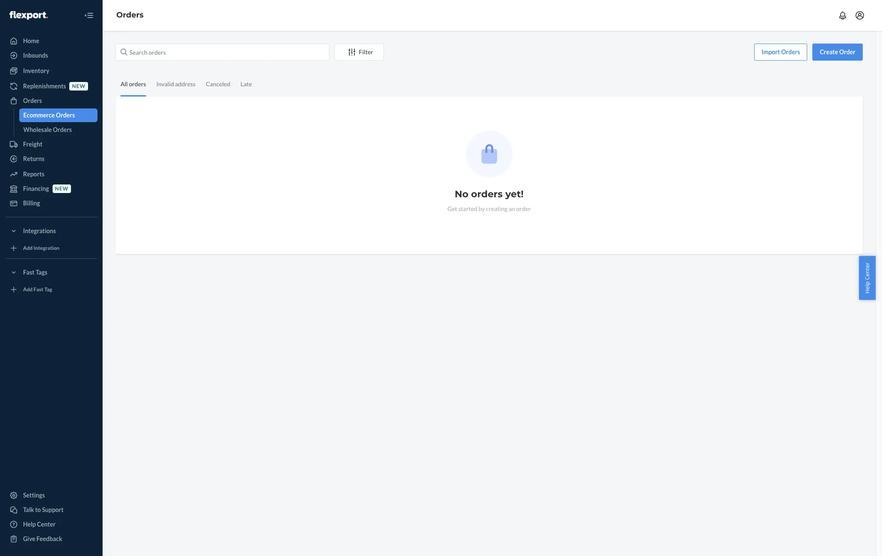 Task type: vqa. For each thing, say whether or not it's contained in the screenshot.
topmost Plan
no



Task type: describe. For each thing, give the bounding box(es) containing it.
wholesale orders link
[[19, 123, 97, 137]]

yet!
[[505, 189, 524, 200]]

orders up ecommerce
[[23, 97, 42, 104]]

orders up search image
[[116, 10, 144, 20]]

inventory link
[[5, 64, 97, 78]]

1 vertical spatial help center
[[23, 521, 56, 528]]

Search orders text field
[[115, 44, 329, 61]]

search image
[[121, 49, 127, 56]]

returns link
[[5, 152, 97, 166]]

help inside button
[[863, 282, 871, 294]]

get started by creating an order
[[447, 205, 531, 213]]

tags
[[36, 269, 47, 276]]

freight
[[23, 141, 42, 148]]

flexport logo image
[[9, 11, 48, 20]]

help center inside button
[[863, 263, 871, 294]]

wholesale
[[23, 126, 52, 133]]

talk
[[23, 507, 34, 514]]

new for financing
[[55, 186, 68, 192]]

import
[[762, 48, 780, 56]]

create order
[[820, 48, 856, 56]]

get
[[447, 205, 457, 213]]

center inside button
[[863, 263, 871, 280]]

orders for no
[[471, 189, 503, 200]]

support
[[42, 507, 64, 514]]

all orders
[[121, 80, 146, 88]]

settings link
[[5, 489, 97, 503]]

no orders yet!
[[455, 189, 524, 200]]

filter
[[359, 48, 373, 56]]

orders for import orders
[[781, 48, 800, 56]]

ecommerce orders link
[[19, 109, 97, 122]]

0 vertical spatial orders link
[[116, 10, 144, 20]]

integration
[[34, 245, 59, 252]]

freight link
[[5, 138, 97, 151]]

0 horizontal spatial help
[[23, 521, 36, 528]]

add for add integration
[[23, 245, 33, 252]]

open notifications image
[[838, 10, 848, 21]]

orders for all
[[129, 80, 146, 88]]

give feedback
[[23, 536, 62, 543]]

home
[[23, 37, 39, 44]]

an
[[509, 205, 515, 213]]

0 horizontal spatial orders link
[[5, 94, 97, 108]]

fast tags button
[[5, 266, 97, 280]]

add fast tag link
[[5, 283, 97, 297]]

all
[[121, 80, 128, 88]]

talk to support
[[23, 507, 64, 514]]

no
[[455, 189, 468, 200]]

open account menu image
[[855, 10, 865, 21]]

inventory
[[23, 67, 49, 74]]

by
[[479, 205, 485, 213]]

orders for ecommerce orders
[[56, 112, 75, 119]]

add for add fast tag
[[23, 287, 33, 293]]

give feedback button
[[5, 533, 97, 546]]

help center button
[[859, 256, 876, 300]]

1 vertical spatial center
[[37, 521, 56, 528]]

canceled
[[206, 80, 230, 88]]

billing
[[23, 200, 40, 207]]

financing
[[23, 185, 49, 192]]

to
[[35, 507, 41, 514]]

creating
[[486, 205, 508, 213]]

invalid
[[156, 80, 174, 88]]

orders for wholesale orders
[[53, 126, 72, 133]]

inbounds
[[23, 52, 48, 59]]

integrations button
[[5, 224, 97, 238]]

import orders button
[[754, 44, 807, 61]]

wholesale orders
[[23, 126, 72, 133]]



Task type: locate. For each thing, give the bounding box(es) containing it.
add
[[23, 245, 33, 252], [23, 287, 33, 293]]

reports link
[[5, 168, 97, 181]]

integrations
[[23, 227, 56, 235]]

fast inside dropdown button
[[23, 269, 35, 276]]

0 vertical spatial help center
[[863, 263, 871, 294]]

1 vertical spatial new
[[55, 186, 68, 192]]

1 horizontal spatial center
[[863, 263, 871, 280]]

1 horizontal spatial orders
[[471, 189, 503, 200]]

orders up the wholesale orders link
[[56, 112, 75, 119]]

reports
[[23, 171, 44, 178]]

ecommerce
[[23, 112, 55, 119]]

fast tags
[[23, 269, 47, 276]]

orders link
[[116, 10, 144, 20], [5, 94, 97, 108]]

new for replenishments
[[72, 83, 85, 90]]

feedback
[[36, 536, 62, 543]]

create
[[820, 48, 838, 56]]

orders down ecommerce orders link
[[53, 126, 72, 133]]

0 vertical spatial new
[[72, 83, 85, 90]]

add left integration at the top of the page
[[23, 245, 33, 252]]

center
[[863, 263, 871, 280], [37, 521, 56, 528]]

billing link
[[5, 197, 97, 210]]

orders link up ecommerce orders
[[5, 94, 97, 108]]

0 horizontal spatial new
[[55, 186, 68, 192]]

help center link
[[5, 518, 97, 532]]

add down fast tags
[[23, 287, 33, 293]]

help center
[[863, 263, 871, 294], [23, 521, 56, 528]]

orders inside button
[[781, 48, 800, 56]]

1 vertical spatial add
[[23, 287, 33, 293]]

late
[[241, 80, 252, 88]]

1 horizontal spatial orders link
[[116, 10, 144, 20]]

new
[[72, 83, 85, 90], [55, 186, 68, 192]]

add inside 'link'
[[23, 245, 33, 252]]

empty list image
[[466, 131, 512, 177]]

settings
[[23, 492, 45, 499]]

filter button
[[334, 44, 384, 61]]

tag
[[44, 287, 52, 293]]

0 vertical spatial fast
[[23, 269, 35, 276]]

add integration link
[[5, 242, 97, 255]]

0 vertical spatial orders
[[129, 80, 146, 88]]

new down reports link
[[55, 186, 68, 192]]

create order link
[[813, 44, 863, 61]]

0 vertical spatial add
[[23, 245, 33, 252]]

fast
[[23, 269, 35, 276], [34, 287, 43, 293]]

ecommerce orders
[[23, 112, 75, 119]]

2 add from the top
[[23, 287, 33, 293]]

1 vertical spatial orders
[[471, 189, 503, 200]]

0 horizontal spatial center
[[37, 521, 56, 528]]

1 add from the top
[[23, 245, 33, 252]]

add fast tag
[[23, 287, 52, 293]]

replenishments
[[23, 83, 66, 90]]

new down inventory 'link'
[[72, 83, 85, 90]]

1 vertical spatial fast
[[34, 287, 43, 293]]

orders right import
[[781, 48, 800, 56]]

home link
[[5, 34, 97, 48]]

fast left the tags
[[23, 269, 35, 276]]

0 horizontal spatial orders
[[129, 80, 146, 88]]

address
[[175, 80, 196, 88]]

close navigation image
[[84, 10, 94, 21]]

add integration
[[23, 245, 59, 252]]

order
[[516, 205, 531, 213]]

orders link up search image
[[116, 10, 144, 20]]

1 horizontal spatial new
[[72, 83, 85, 90]]

order
[[839, 48, 856, 56]]

1 horizontal spatial help
[[863, 282, 871, 294]]

fast left tag
[[34, 287, 43, 293]]

give
[[23, 536, 35, 543]]

0 horizontal spatial help center
[[23, 521, 56, 528]]

talk to support button
[[5, 504, 97, 517]]

0 vertical spatial center
[[863, 263, 871, 280]]

help
[[863, 282, 871, 294], [23, 521, 36, 528]]

1 vertical spatial orders link
[[5, 94, 97, 108]]

returns
[[23, 155, 44, 162]]

invalid address
[[156, 80, 196, 88]]

0 vertical spatial help
[[863, 282, 871, 294]]

inbounds link
[[5, 49, 97, 62]]

orders right the all
[[129, 80, 146, 88]]

import orders
[[762, 48, 800, 56]]

orders
[[116, 10, 144, 20], [781, 48, 800, 56], [23, 97, 42, 104], [56, 112, 75, 119], [53, 126, 72, 133]]

1 horizontal spatial help center
[[863, 263, 871, 294]]

orders up get started by creating an order
[[471, 189, 503, 200]]

1 vertical spatial help
[[23, 521, 36, 528]]

orders
[[129, 80, 146, 88], [471, 189, 503, 200]]

started
[[458, 205, 477, 213]]



